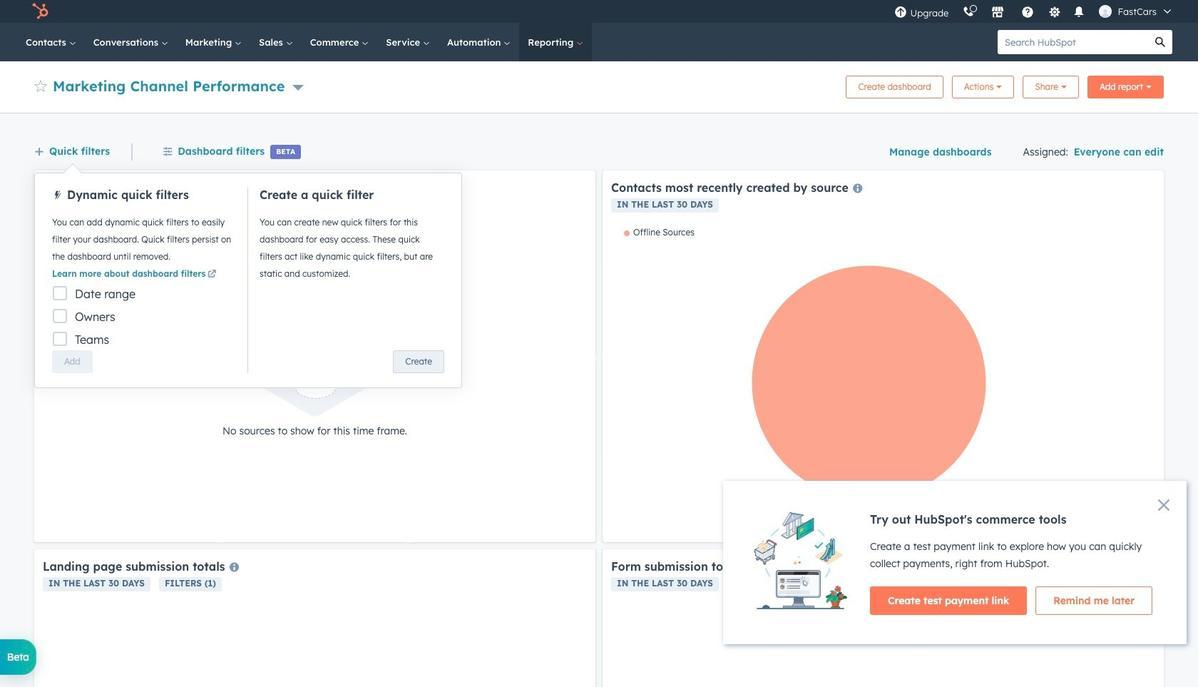 Task type: vqa. For each thing, say whether or not it's contained in the screenshot.
Marketing link
no



Task type: locate. For each thing, give the bounding box(es) containing it.
toggle series visibility region
[[624, 227, 695, 238]]

menu
[[888, 0, 1182, 23]]

christina overa image
[[1100, 5, 1113, 18]]

interactive chart image
[[612, 227, 1156, 534]]

link opens in a new window image
[[208, 268, 216, 281], [208, 270, 216, 279]]

new visitor session totals by day with source breakdown element
[[34, 171, 596, 542]]

banner
[[34, 71, 1165, 98]]



Task type: describe. For each thing, give the bounding box(es) containing it.
contacts most recently created by source element
[[603, 171, 1165, 542]]

2 link opens in a new window image from the top
[[208, 270, 216, 279]]

close image
[[1159, 499, 1170, 511]]

1 link opens in a new window image from the top
[[208, 268, 216, 281]]

Search HubSpot search field
[[998, 30, 1149, 54]]

form submission totals element
[[603, 549, 1165, 687]]

landing page submission totals element
[[34, 549, 596, 687]]

marketplaces image
[[992, 6, 1005, 19]]



